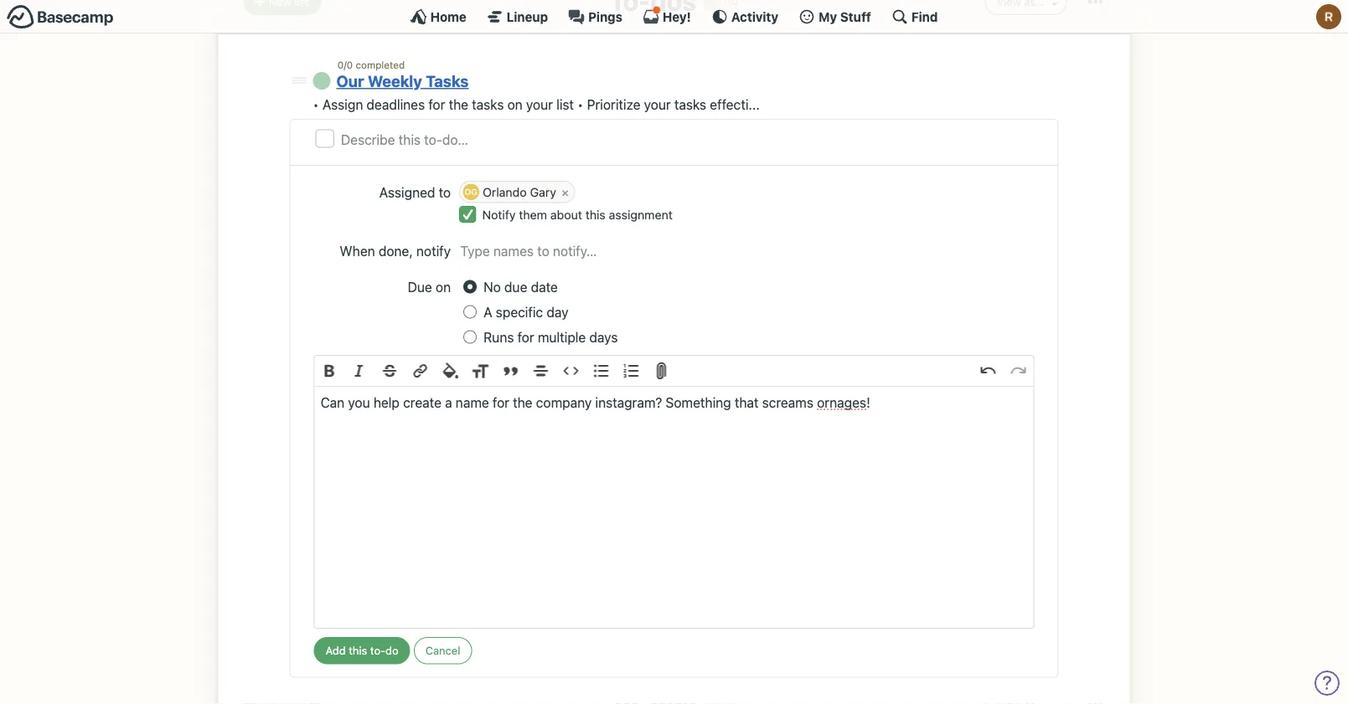 Task type: describe. For each thing, give the bounding box(es) containing it.
0/0 completed link
[[338, 59, 405, 70]]

× link
[[556, 182, 575, 202]]

a
[[484, 305, 492, 321]]

• assign deadlines for the tasks on your list • prioritize your tasks effecti... link
[[313, 96, 760, 112]]

can
[[321, 395, 345, 411]]

notify
[[417, 243, 451, 259]]

assignment
[[609, 208, 673, 222]]

my stuff button
[[799, 8, 872, 25]]

to
[[439, 184, 451, 200]]

company
[[536, 395, 592, 411]]

screams
[[762, 395, 814, 411]]

add it to the schedule? option group
[[464, 276, 1035, 351]]

cancel
[[426, 645, 460, 658]]

1 tasks from the left
[[472, 96, 504, 112]]

something
[[666, 395, 731, 411]]

prioritize
[[587, 96, 641, 112]]

assigned to
[[379, 184, 451, 200]]

switch accounts image
[[7, 4, 114, 30]]

list
[[557, 96, 574, 112]]

a
[[445, 395, 452, 411]]

0 vertical spatial the
[[449, 96, 469, 112]]

name
[[456, 395, 489, 411]]

this
[[586, 208, 606, 222]]

Assigned to text field
[[577, 179, 1035, 205]]

my stuff
[[819, 9, 872, 24]]

completed
[[356, 59, 405, 70]]

1 your from the left
[[526, 96, 553, 112]]

lineup
[[507, 9, 548, 24]]

weekly
[[368, 72, 422, 91]]

×
[[562, 185, 569, 199]]

days
[[590, 330, 618, 346]]

0 vertical spatial for
[[429, 96, 445, 112]]

0/0
[[338, 59, 353, 70]]

pings button
[[568, 8, 623, 25]]

ornages!
[[817, 395, 871, 411]]

create
[[403, 395, 442, 411]]

To-do description: Add extra details or attach a file text field
[[315, 387, 1034, 629]]

when done, notify
[[340, 243, 451, 259]]

1 • from the left
[[313, 96, 319, 112]]

for inside text box
[[493, 395, 510, 411]]

2 your from the left
[[644, 96, 671, 112]]

help
[[374, 395, 400, 411]]

2 • from the left
[[578, 96, 584, 112]]

no
[[484, 280, 501, 296]]

activity
[[732, 9, 779, 24]]

runs
[[484, 330, 514, 346]]

notify
[[482, 208, 516, 222]]

1 vertical spatial on
[[436, 280, 451, 296]]

that
[[735, 395, 759, 411]]

you
[[348, 395, 370, 411]]



Task type: locate. For each thing, give the bounding box(es) containing it.
1 horizontal spatial for
[[493, 395, 510, 411]]

runs for multiple days
[[484, 330, 618, 346]]

a specific day
[[484, 305, 569, 321]]

hey! button
[[643, 6, 691, 25]]

1 horizontal spatial tasks
[[675, 96, 707, 112]]

• assign deadlines for the tasks on your list • prioritize your tasks effecti...
[[313, 96, 760, 112]]

the inside can you help create a name for the company instagram? something that screams ornages! text box
[[513, 395, 533, 411]]

for
[[429, 96, 445, 112], [518, 330, 534, 346], [493, 395, 510, 411]]

the
[[449, 96, 469, 112], [513, 395, 533, 411]]

2 horizontal spatial for
[[518, 330, 534, 346]]

about
[[551, 208, 582, 222]]

no due date
[[484, 280, 558, 296]]

• left assign
[[313, 96, 319, 112]]

our weekly tasks
[[337, 72, 469, 91]]

for right name
[[493, 395, 510, 411]]

my
[[819, 9, 837, 24]]

on right due
[[436, 280, 451, 296]]

due on
[[408, 280, 451, 296]]

assigned
[[379, 184, 435, 200]]

1 vertical spatial the
[[513, 395, 533, 411]]

done,
[[379, 243, 413, 259]]

specific
[[496, 305, 543, 321]]

home link
[[410, 8, 467, 25]]

your right prioritize
[[644, 96, 671, 112]]

tasks up to-do name "text field"
[[675, 96, 707, 112]]

0 horizontal spatial •
[[313, 96, 319, 112]]

1 vertical spatial for
[[518, 330, 534, 346]]

your left "list"
[[526, 96, 553, 112]]

0/0 completed
[[338, 59, 405, 70]]

assign
[[323, 96, 363, 112]]

When done, notify text field
[[459, 240, 1035, 263]]

•
[[313, 96, 319, 112], [578, 96, 584, 112]]

cancel button
[[414, 638, 472, 665]]

for down tasks at the top left of page
[[429, 96, 445, 112]]

day
[[547, 305, 569, 321]]

stuff
[[841, 9, 872, 24]]

0 horizontal spatial on
[[436, 280, 451, 296]]

notify them about this assignment
[[482, 208, 673, 222]]

effecti...
[[710, 96, 760, 112]]

the down tasks at the top left of page
[[449, 96, 469, 112]]

the left company
[[513, 395, 533, 411]]

0 vertical spatial on
[[508, 96, 523, 112]]

None submit
[[314, 638, 410, 665]]

hey!
[[663, 9, 691, 24]]

multiple
[[538, 330, 586, 346]]

ruby image
[[1317, 4, 1342, 29]]

1 horizontal spatial the
[[513, 395, 533, 411]]

gary
[[530, 185, 556, 199]]

our weekly tasks link
[[337, 72, 469, 91]]

0 horizontal spatial for
[[429, 96, 445, 112]]

home
[[430, 9, 467, 24]]

0 horizontal spatial tasks
[[472, 96, 504, 112]]

due
[[408, 280, 432, 296]]

tasks left "list"
[[472, 96, 504, 112]]

when
[[340, 243, 375, 259]]

instagram?
[[595, 395, 662, 411]]

1 horizontal spatial your
[[644, 96, 671, 112]]

your
[[526, 96, 553, 112], [644, 96, 671, 112]]

orlando gary ×
[[483, 185, 569, 199]]

pings
[[588, 9, 623, 24]]

0 horizontal spatial your
[[526, 96, 553, 112]]

lineup link
[[487, 8, 548, 25]]

tasks
[[472, 96, 504, 112], [675, 96, 707, 112]]

main element
[[0, 0, 1349, 34]]

2 tasks from the left
[[675, 96, 707, 112]]

2 vertical spatial for
[[493, 395, 510, 411]]

To-do name text field
[[341, 129, 1046, 150]]

find button
[[892, 8, 938, 25]]

tasks
[[426, 72, 469, 91]]

due
[[505, 280, 528, 296]]

0 horizontal spatial the
[[449, 96, 469, 112]]

1 horizontal spatial •
[[578, 96, 584, 112]]

them
[[519, 208, 547, 222]]

activity link
[[711, 8, 779, 25]]

• right "list"
[[578, 96, 584, 112]]

can you help create a name for the company instagram? something that screams ornages!
[[321, 395, 871, 411]]

for inside "add it to the schedule?" 'option group'
[[518, 330, 534, 346]]

on
[[508, 96, 523, 112], [436, 280, 451, 296]]

deadlines
[[367, 96, 425, 112]]

find
[[912, 9, 938, 24]]

on left "list"
[[508, 96, 523, 112]]

1 horizontal spatial on
[[508, 96, 523, 112]]

orlando
[[483, 185, 527, 199]]

our
[[337, 72, 364, 91]]

date
[[531, 280, 558, 296]]

for down a specific day
[[518, 330, 534, 346]]



Task type: vqa. For each thing, say whether or not it's contained in the screenshot.
your
yes



